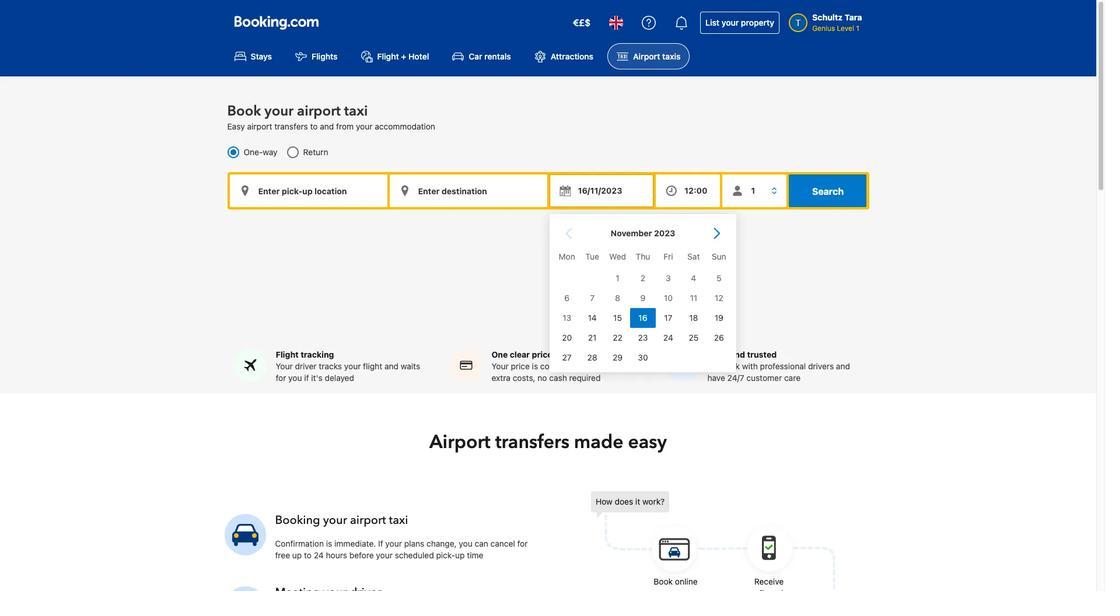 Task type: describe. For each thing, give the bounding box(es) containing it.
drivers
[[808, 361, 834, 371]]

10
[[664, 293, 673, 303]]

2 up from the left
[[455, 550, 465, 560]]

30 button
[[630, 348, 655, 368]]

before
[[349, 550, 374, 560]]

from
[[336, 122, 354, 131]]

work
[[722, 361, 740, 371]]

clear
[[510, 350, 530, 360]]

extra
[[492, 373, 511, 383]]

your right if
[[385, 539, 402, 549]]

€£$ button
[[566, 9, 598, 37]]

if
[[378, 539, 383, 549]]

Enter destination text field
[[390, 175, 547, 207]]

hotel
[[408, 52, 429, 61]]

it
[[635, 497, 640, 507]]

mon
[[559, 252, 575, 261]]

we
[[708, 361, 720, 371]]

Enter pick-up location text field
[[230, 175, 387, 207]]

12
[[715, 293, 723, 303]]

accommodation
[[375, 122, 435, 131]]

waits
[[401, 361, 420, 371]]

search
[[812, 186, 844, 197]]

cash
[[549, 373, 567, 383]]

6
[[564, 293, 569, 303]]

transfers inside book your airport taxi easy airport transfers to and from your accommodation
[[274, 122, 308, 131]]

and up work
[[730, 350, 745, 360]]

wed
[[609, 252, 626, 261]]

24 inside confirmation is immediate. if your plans change, you can cancel for free up to 24 hours before your scheduled pick-up time
[[314, 550, 324, 560]]

taxi for booking
[[389, 513, 408, 528]]

customer
[[747, 373, 782, 383]]

0 horizontal spatial 1
[[616, 273, 619, 283]]

1 inside the 'schultz tara genius level 1'
[[856, 24, 860, 33]]

flight + hotel link
[[352, 43, 438, 70]]

pick-
[[436, 550, 455, 560]]

you inside 'flight tracking your driver tracks your flight and waits for you if it's delayed'
[[288, 373, 302, 383]]

book for online
[[654, 577, 673, 587]]

attractions
[[551, 52, 594, 61]]

flights
[[312, 52, 338, 61]]

tracks
[[319, 361, 342, 371]]

confirmation is immediate. if your plans change, you can cancel for free up to 24 hours before your scheduled pick-up time
[[275, 539, 528, 560]]

car rentals link
[[443, 43, 520, 70]]

stays
[[251, 52, 272, 61]]

stays link
[[225, 43, 281, 70]]

is inside one clear price your price is confirmed upfront – no extra costs, no cash required
[[532, 361, 538, 371]]

flight + hotel
[[377, 52, 429, 61]]

driver
[[295, 361, 317, 371]]

booking your airport taxi
[[275, 513, 408, 528]]

29 button
[[605, 348, 630, 368]]

immediate.
[[334, 539, 376, 549]]

24 button
[[655, 328, 681, 348]]

22 button
[[605, 328, 630, 348]]

to inside book your airport taxi easy airport transfers to and from your accommodation
[[310, 122, 318, 131]]

+
[[401, 52, 406, 61]]

if
[[304, 373, 309, 383]]

flight tracking your driver tracks your flight and waits for you if it's delayed
[[276, 350, 420, 383]]

have
[[708, 373, 725, 383]]

list
[[706, 18, 720, 27]]

professional
[[760, 361, 806, 371]]

your right list on the right of page
[[722, 18, 739, 27]]

your up immediate.
[[323, 513, 347, 528]]

rentals
[[485, 52, 511, 61]]

car
[[469, 52, 482, 61]]

taxi for book
[[344, 102, 368, 121]]

airport for airport taxis
[[633, 52, 660, 61]]

2023
[[654, 228, 675, 238]]

care
[[784, 373, 801, 383]]

8
[[615, 293, 620, 303]]

is inside confirmation is immediate. if your plans change, you can cancel for free up to 24 hours before your scheduled pick-up time
[[326, 539, 332, 549]]

25 button
[[681, 328, 706, 348]]

confirmation
[[745, 588, 793, 591]]

23 button
[[630, 328, 655, 348]]

1 up from the left
[[292, 550, 302, 560]]

tried
[[708, 350, 728, 360]]

to inside confirmation is immediate. if your plans change, you can cancel for free up to 24 hours before your scheduled pick-up time
[[304, 550, 312, 560]]

21 button
[[579, 328, 605, 348]]

27 button
[[554, 348, 579, 368]]

5
[[716, 273, 721, 283]]

cancel
[[491, 539, 515, 549]]

4
[[691, 273, 696, 283]]

way
[[263, 147, 278, 157]]

online
[[675, 577, 698, 587]]

28 button
[[579, 348, 605, 368]]

your right from
[[356, 122, 373, 131]]

one
[[492, 350, 508, 360]]

airport for booking
[[350, 513, 386, 528]]

12:00 button
[[656, 175, 720, 207]]

one clear price your price is confirmed upfront – no extra costs, no cash required
[[492, 350, 627, 383]]

you inside confirmation is immediate. if your plans change, you can cancel for free up to 24 hours before your scheduled pick-up time
[[459, 539, 473, 549]]



Task type: vqa. For each thing, say whether or not it's contained in the screenshot.
Cottage to the bottom
no



Task type: locate. For each thing, give the bounding box(es) containing it.
0 horizontal spatial flight
[[276, 350, 299, 360]]

car rentals
[[469, 52, 511, 61]]

1 your from the left
[[276, 361, 293, 371]]

tracking
[[301, 350, 334, 360]]

plans
[[404, 539, 424, 549]]

0 vertical spatial transfers
[[274, 122, 308, 131]]

how does it work?
[[596, 497, 665, 507]]

1 horizontal spatial your
[[492, 361, 509, 371]]

30
[[638, 352, 648, 362]]

airport taxis
[[633, 52, 681, 61]]

and inside book your airport taxi easy airport transfers to and from your accommodation
[[320, 122, 334, 131]]

15
[[613, 313, 622, 323]]

book for your
[[227, 102, 261, 121]]

schultz tara genius level 1
[[812, 12, 862, 33]]

12:00
[[685, 186, 708, 196]]

easy
[[628, 430, 667, 455]]

airport for book
[[297, 102, 341, 121]]

11
[[690, 293, 697, 303]]

13
[[562, 313, 571, 323]]

airport for airport transfers made easy
[[430, 430, 491, 455]]

0 vertical spatial is
[[532, 361, 538, 371]]

is
[[532, 361, 538, 371], [326, 539, 332, 549]]

19 button
[[706, 308, 732, 328]]

book inside book your airport taxi easy airport transfers to and from your accommodation
[[227, 102, 261, 121]]

confirmation
[[275, 539, 324, 549]]

airport
[[297, 102, 341, 121], [247, 122, 272, 131], [350, 513, 386, 528]]

no right –
[[618, 361, 627, 371]]

taxi up from
[[344, 102, 368, 121]]

flight left +
[[377, 52, 399, 61]]

1 up 8
[[616, 273, 619, 283]]

it's
[[311, 373, 323, 383]]

book
[[227, 102, 261, 121], [654, 577, 673, 587]]

for inside confirmation is immediate. if your plans change, you can cancel for free up to 24 hours before your scheduled pick-up time
[[517, 539, 528, 549]]

0 vertical spatial 24
[[663, 333, 673, 342]]

easy
[[227, 122, 245, 131]]

21
[[588, 333, 596, 342]]

17 button
[[655, 308, 681, 328]]

flight for flight tracking your driver tracks your flight and waits for you if it's delayed
[[276, 350, 299, 360]]

one-way
[[244, 147, 278, 157]]

required
[[569, 373, 601, 383]]

7
[[590, 293, 594, 303]]

you left if
[[288, 373, 302, 383]]

for left if
[[276, 373, 286, 383]]

your up way at top left
[[265, 102, 294, 121]]

0 vertical spatial to
[[310, 122, 318, 131]]

0 vertical spatial taxi
[[344, 102, 368, 121]]

23
[[638, 333, 648, 342]]

november 2023
[[611, 228, 675, 238]]

price down the clear
[[511, 361, 530, 371]]

1 horizontal spatial flight
[[377, 52, 399, 61]]

24 down 17 "button"
[[663, 333, 673, 342]]

price up confirmed
[[532, 350, 552, 360]]

0 horizontal spatial for
[[276, 373, 286, 383]]

1 vertical spatial 24
[[314, 550, 324, 560]]

0 horizontal spatial up
[[292, 550, 302, 560]]

17
[[664, 313, 672, 323]]

0 horizontal spatial you
[[288, 373, 302, 383]]

€£$
[[573, 18, 591, 28]]

1 horizontal spatial for
[[517, 539, 528, 549]]

1 horizontal spatial book
[[654, 577, 673, 587]]

0 horizontal spatial price
[[511, 361, 530, 371]]

0 horizontal spatial 24
[[314, 550, 324, 560]]

up left time
[[455, 550, 465, 560]]

search button
[[789, 175, 867, 207]]

to down confirmation
[[304, 550, 312, 560]]

booking
[[275, 513, 320, 528]]

16/11/2023 button
[[549, 175, 654, 207]]

you
[[288, 373, 302, 383], [459, 539, 473, 549]]

list your property
[[706, 18, 774, 27]]

flight for flight + hotel
[[377, 52, 399, 61]]

and right drivers
[[836, 361, 850, 371]]

free
[[275, 550, 290, 560]]

receive confirmation
[[745, 577, 793, 591]]

and inside 'flight tracking your driver tracks your flight and waits for you if it's delayed'
[[385, 361, 399, 371]]

no left cash
[[538, 373, 547, 383]]

0 vertical spatial airport
[[633, 52, 660, 61]]

15 button
[[605, 308, 630, 328]]

is up costs,
[[532, 361, 538, 371]]

your up delayed
[[344, 361, 361, 371]]

flight inside 'flight tracking your driver tracks your flight and waits for you if it's delayed'
[[276, 350, 299, 360]]

your down one
[[492, 361, 509, 371]]

for right cancel
[[517, 539, 528, 549]]

24
[[663, 333, 673, 342], [314, 550, 324, 560]]

0 horizontal spatial your
[[276, 361, 293, 371]]

flight up 'driver'
[[276, 350, 299, 360]]

1 vertical spatial no
[[538, 373, 547, 383]]

2 horizontal spatial airport
[[350, 513, 386, 528]]

to up the "return"
[[310, 122, 318, 131]]

1 horizontal spatial 1
[[856, 24, 860, 33]]

16/11/2023
[[578, 186, 622, 196]]

26
[[714, 333, 724, 342]]

24 left hours in the bottom left of the page
[[314, 550, 324, 560]]

tue
[[585, 252, 599, 261]]

0 horizontal spatial taxi
[[344, 102, 368, 121]]

price
[[532, 350, 552, 360], [511, 361, 530, 371]]

delayed
[[325, 373, 354, 383]]

hours
[[326, 550, 347, 560]]

for inside 'flight tracking your driver tracks your flight and waits for you if it's delayed'
[[276, 373, 286, 383]]

and left from
[[320, 122, 334, 131]]

1 vertical spatial price
[[511, 361, 530, 371]]

up down confirmation
[[292, 550, 302, 560]]

sat
[[687, 252, 700, 261]]

and right flight
[[385, 361, 399, 371]]

1 horizontal spatial airport
[[633, 52, 660, 61]]

27
[[562, 352, 571, 362]]

2
[[640, 273, 645, 283]]

1 horizontal spatial up
[[455, 550, 465, 560]]

list your property link
[[700, 12, 780, 34]]

your inside 'flight tracking your driver tracks your flight and waits for you if it's delayed'
[[344, 361, 361, 371]]

0 vertical spatial flight
[[377, 52, 399, 61]]

1 vertical spatial transfers
[[495, 430, 569, 455]]

1 vertical spatial is
[[326, 539, 332, 549]]

taxi inside book your airport taxi easy airport transfers to and from your accommodation
[[344, 102, 368, 121]]

1 horizontal spatial is
[[532, 361, 538, 371]]

1 vertical spatial flight
[[276, 350, 299, 360]]

0 vertical spatial you
[[288, 373, 302, 383]]

your inside one clear price your price is confirmed upfront – no extra costs, no cash required
[[492, 361, 509, 371]]

2 your from the left
[[492, 361, 509, 371]]

0 vertical spatial airport
[[297, 102, 341, 121]]

november
[[611, 228, 652, 238]]

1 vertical spatial airport
[[430, 430, 491, 455]]

for
[[276, 373, 286, 383], [517, 539, 528, 549]]

1 down 'tara'
[[856, 24, 860, 33]]

does
[[615, 497, 633, 507]]

1 vertical spatial taxi
[[389, 513, 408, 528]]

0 vertical spatial no
[[618, 361, 627, 371]]

booking airport taxi image
[[591, 492, 836, 591], [224, 514, 266, 555], [224, 586, 266, 591]]

0 horizontal spatial book
[[227, 102, 261, 121]]

is up hours in the bottom left of the page
[[326, 539, 332, 549]]

1 horizontal spatial no
[[618, 361, 627, 371]]

fri
[[663, 252, 673, 261]]

0 horizontal spatial airport
[[430, 430, 491, 455]]

1 vertical spatial 1
[[616, 273, 619, 283]]

time
[[467, 550, 483, 560]]

taxi up plans
[[389, 513, 408, 528]]

work?
[[643, 497, 665, 507]]

20
[[562, 333, 572, 342]]

1 horizontal spatial taxi
[[389, 513, 408, 528]]

0 vertical spatial price
[[532, 350, 552, 360]]

0 horizontal spatial no
[[538, 373, 547, 383]]

one-
[[244, 147, 263, 157]]

your inside 'flight tracking your driver tracks your flight and waits for you if it's delayed'
[[276, 361, 293, 371]]

0 vertical spatial for
[[276, 373, 286, 383]]

airport up from
[[297, 102, 341, 121]]

book left online
[[654, 577, 673, 587]]

scheduled
[[395, 550, 434, 560]]

taxis
[[662, 52, 681, 61]]

level
[[837, 24, 854, 33]]

costs,
[[513, 373, 536, 383]]

1 horizontal spatial 24
[[663, 333, 673, 342]]

24 inside 24 button
[[663, 333, 673, 342]]

booking.com online hotel reservations image
[[234, 16, 318, 30]]

flight inside 'flight + hotel' link
[[377, 52, 399, 61]]

1 vertical spatial to
[[304, 550, 312, 560]]

0 horizontal spatial is
[[326, 539, 332, 549]]

1 vertical spatial book
[[654, 577, 673, 587]]

your down if
[[376, 550, 393, 560]]

16
[[638, 313, 647, 323]]

0 vertical spatial 1
[[856, 24, 860, 33]]

1 horizontal spatial airport
[[297, 102, 341, 121]]

airport up if
[[350, 513, 386, 528]]

your
[[276, 361, 293, 371], [492, 361, 509, 371]]

you up time
[[459, 539, 473, 549]]

schultz
[[812, 12, 843, 22]]

25
[[689, 333, 698, 342]]

14 button
[[579, 308, 605, 328]]

confirmed
[[540, 361, 579, 371]]

airport transfers made easy
[[430, 430, 667, 455]]

sun
[[712, 252, 726, 261]]

your left 'driver'
[[276, 361, 293, 371]]

2 vertical spatial airport
[[350, 513, 386, 528]]

1 horizontal spatial you
[[459, 539, 473, 549]]

1 vertical spatial for
[[517, 539, 528, 549]]

0 vertical spatial book
[[227, 102, 261, 121]]

16 button
[[630, 308, 655, 328]]

1 vertical spatial you
[[459, 539, 473, 549]]

14
[[588, 313, 597, 323]]

0 horizontal spatial airport
[[247, 122, 272, 131]]

0 horizontal spatial transfers
[[274, 122, 308, 131]]

to
[[310, 122, 318, 131], [304, 550, 312, 560]]

29
[[612, 352, 622, 362]]

return
[[303, 147, 328, 157]]

1 vertical spatial airport
[[247, 122, 272, 131]]

1 horizontal spatial transfers
[[495, 430, 569, 455]]

book up easy
[[227, 102, 261, 121]]

19
[[714, 313, 723, 323]]

1 horizontal spatial price
[[532, 350, 552, 360]]

airport right easy
[[247, 122, 272, 131]]



